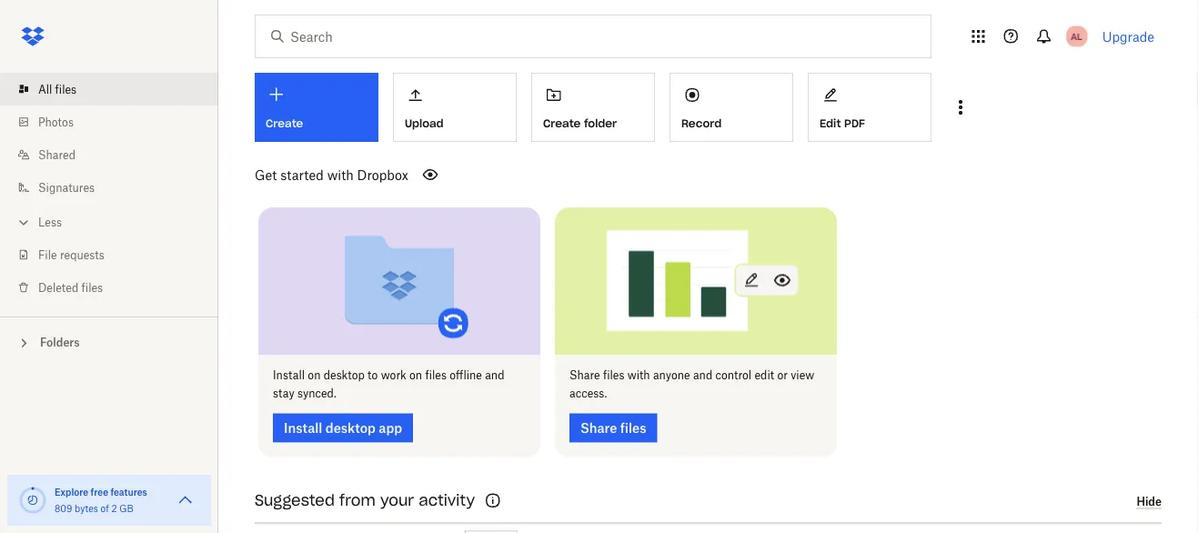 Task type: vqa. For each thing, say whether or not it's contained in the screenshot.
Recents button
no



Task type: locate. For each thing, give the bounding box(es) containing it.
signatures link
[[15, 171, 218, 204]]

files inside list item
[[55, 82, 77, 96]]

with left anyone
[[628, 369, 650, 382]]

view
[[791, 369, 815, 382]]

files left offline
[[425, 369, 447, 382]]

suggested from your activity
[[255, 491, 475, 510]]

on
[[308, 369, 321, 382], [410, 369, 422, 382]]

1 horizontal spatial create
[[543, 116, 581, 130]]

create for create
[[266, 116, 303, 131]]

list containing all files
[[0, 62, 218, 317]]

shared link
[[15, 138, 218, 171]]

/resume.pdf image
[[465, 531, 517, 533]]

share inside share files with anyone and control edit or view access.
[[570, 369, 600, 382]]

1 and from the left
[[485, 369, 505, 382]]

folders
[[40, 336, 80, 349]]

create left folder
[[543, 116, 581, 130]]

files for deleted files
[[82, 281, 103, 294]]

desktop
[[324, 369, 365, 382], [326, 420, 376, 436]]

get started with dropbox
[[255, 167, 408, 182]]

deleted files
[[38, 281, 103, 294]]

record
[[682, 116, 722, 130]]

create inside button
[[543, 116, 581, 130]]

share files
[[581, 420, 647, 436]]

0 vertical spatial desktop
[[324, 369, 365, 382]]

or
[[778, 369, 788, 382]]

quota usage element
[[18, 486, 47, 515]]

install inside install on desktop to work on files offline and stay synced.
[[273, 369, 305, 382]]

less
[[38, 215, 62, 229]]

deleted files link
[[15, 271, 218, 304]]

deleted
[[38, 281, 79, 294]]

list
[[0, 62, 218, 317]]

0 vertical spatial install
[[273, 369, 305, 382]]

1 vertical spatial with
[[628, 369, 650, 382]]

1 vertical spatial install
[[284, 420, 322, 436]]

create button
[[255, 73, 379, 142]]

and right offline
[[485, 369, 505, 382]]

access.
[[570, 387, 607, 400]]

photos link
[[15, 106, 218, 138]]

1 horizontal spatial on
[[410, 369, 422, 382]]

create folder button
[[531, 73, 655, 142]]

shared
[[38, 148, 76, 162]]

0 horizontal spatial with
[[327, 167, 354, 182]]

2 and from the left
[[693, 369, 713, 382]]

install desktop app
[[284, 420, 402, 436]]

install inside button
[[284, 420, 322, 436]]

files right deleted
[[82, 281, 103, 294]]

0 horizontal spatial create
[[266, 116, 303, 131]]

0 vertical spatial with
[[327, 167, 354, 182]]

create folder
[[543, 116, 617, 130]]

files down share files with anyone and control edit or view access.
[[621, 420, 647, 436]]

desktop left app
[[326, 420, 376, 436]]

less image
[[15, 213, 33, 232]]

stay
[[273, 387, 295, 400]]

0 horizontal spatial on
[[308, 369, 321, 382]]

share
[[570, 369, 600, 382], [581, 420, 617, 436]]

1 horizontal spatial with
[[628, 369, 650, 382]]

1 horizontal spatial and
[[693, 369, 713, 382]]

create
[[543, 116, 581, 130], [266, 116, 303, 131]]

files for share files
[[621, 420, 647, 436]]

get
[[255, 167, 277, 182]]

1 vertical spatial desktop
[[326, 420, 376, 436]]

and
[[485, 369, 505, 382], [693, 369, 713, 382]]

work
[[381, 369, 407, 382]]

files inside button
[[621, 420, 647, 436]]

desktop inside button
[[326, 420, 376, 436]]

gb
[[119, 503, 134, 514]]

file
[[38, 248, 57, 262]]

with for started
[[327, 167, 354, 182]]

share up access.
[[570, 369, 600, 382]]

install down the synced.
[[284, 420, 322, 436]]

upload
[[405, 116, 444, 130]]

create inside dropdown button
[[266, 116, 303, 131]]

0 vertical spatial share
[[570, 369, 600, 382]]

edit pdf button
[[808, 73, 932, 142]]

dropbox image
[[15, 18, 51, 55]]

with inside share files with anyone and control edit or view access.
[[628, 369, 650, 382]]

with right "started"
[[327, 167, 354, 182]]

0 horizontal spatial and
[[485, 369, 505, 382]]

record button
[[670, 73, 794, 142]]

files up access.
[[603, 369, 625, 382]]

1 vertical spatial share
[[581, 420, 617, 436]]

and inside share files with anyone and control edit or view access.
[[693, 369, 713, 382]]

desktop left the to
[[324, 369, 365, 382]]

al
[[1072, 30, 1083, 42]]

of
[[101, 503, 109, 514]]

files right all
[[55, 82, 77, 96]]

al button
[[1063, 22, 1092, 51]]

on up the synced.
[[308, 369, 321, 382]]

install for install on desktop to work on files offline and stay synced.
[[273, 369, 305, 382]]

free
[[91, 486, 108, 498]]

upload button
[[393, 73, 517, 142]]

and inside install on desktop to work on files offline and stay synced.
[[485, 369, 505, 382]]

share files button
[[570, 414, 658, 443]]

share for share files with anyone and control edit or view access.
[[570, 369, 600, 382]]

install
[[273, 369, 305, 382], [284, 420, 322, 436]]

2 on from the left
[[410, 369, 422, 382]]

files
[[55, 82, 77, 96], [82, 281, 103, 294], [425, 369, 447, 382], [603, 369, 625, 382], [621, 420, 647, 436]]

share down access.
[[581, 420, 617, 436]]

and left control
[[693, 369, 713, 382]]

create up "started"
[[266, 116, 303, 131]]

share files with anyone and control edit or view access.
[[570, 369, 815, 400]]

files inside share files with anyone and control edit or view access.
[[603, 369, 625, 382]]

from
[[339, 491, 376, 510]]

with
[[327, 167, 354, 182], [628, 369, 650, 382]]

suggested
[[255, 491, 335, 510]]

share inside button
[[581, 420, 617, 436]]

anyone
[[653, 369, 690, 382]]

on right work
[[410, 369, 422, 382]]

install up stay
[[273, 369, 305, 382]]



Task type: describe. For each thing, give the bounding box(es) containing it.
pdf
[[845, 116, 865, 130]]

edit
[[755, 369, 775, 382]]

install for install desktop app
[[284, 420, 322, 436]]

requests
[[60, 248, 104, 262]]

explore free features 809 bytes of 2 gb
[[55, 486, 147, 514]]

app
[[379, 420, 402, 436]]

share for share files
[[581, 420, 617, 436]]

hide
[[1137, 495, 1162, 508]]

folders button
[[0, 329, 218, 355]]

install on desktop to work on files offline and stay synced.
[[273, 369, 505, 400]]

files for all files
[[55, 82, 77, 96]]

with for files
[[628, 369, 650, 382]]

1 on from the left
[[308, 369, 321, 382]]

started
[[280, 167, 324, 182]]

edit pdf
[[820, 116, 865, 130]]

file requests
[[38, 248, 104, 262]]

edit
[[820, 116, 841, 130]]

activity
[[419, 491, 475, 510]]

dropbox
[[357, 167, 408, 182]]

all files list item
[[0, 73, 218, 106]]

offline
[[450, 369, 482, 382]]

all files link
[[15, 73, 218, 106]]

synced.
[[298, 387, 337, 400]]

folder
[[584, 116, 617, 130]]

photos
[[38, 115, 74, 129]]

control
[[716, 369, 752, 382]]

files inside install on desktop to work on files offline and stay synced.
[[425, 369, 447, 382]]

809
[[55, 503, 72, 514]]

to
[[368, 369, 378, 382]]

hide button
[[1137, 495, 1162, 509]]

file requests link
[[15, 238, 218, 271]]

all files
[[38, 82, 77, 96]]

desktop inside install on desktop to work on files offline and stay synced.
[[324, 369, 365, 382]]

bytes
[[75, 503, 98, 514]]

features
[[111, 486, 147, 498]]

signatures
[[38, 181, 95, 194]]

explore
[[55, 486, 88, 498]]

your
[[380, 491, 414, 510]]

create for create folder
[[543, 116, 581, 130]]

2
[[111, 503, 117, 514]]

files for share files with anyone and control edit or view access.
[[603, 369, 625, 382]]

upgrade link
[[1103, 29, 1155, 44]]

all
[[38, 82, 52, 96]]

install desktop app button
[[273, 414, 413, 443]]

Search in folder "Dropbox" text field
[[290, 26, 894, 46]]

upgrade
[[1103, 29, 1155, 44]]



